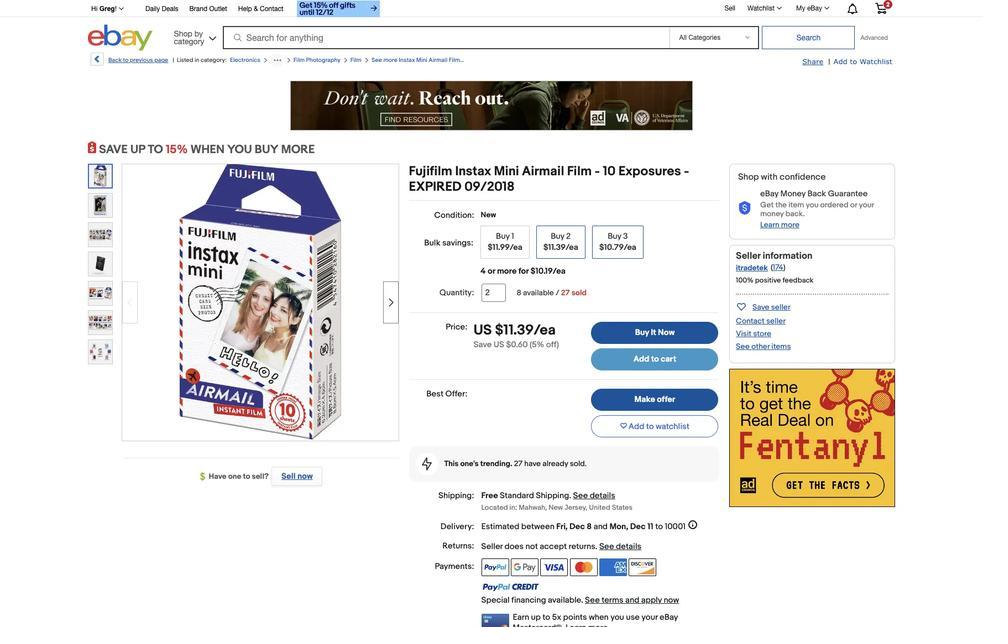 Task type: vqa. For each thing, say whether or not it's contained in the screenshot.
BUSINESS on the right of page
no



Task type: locate. For each thing, give the bounding box(es) containing it.
to right one
[[243, 472, 250, 481]]

0 horizontal spatial save
[[474, 340, 492, 350]]

1 horizontal spatial seller
[[736, 251, 761, 262]]

and left mon,
[[594, 521, 608, 532]]

with details__icon image left this
[[422, 458, 432, 471]]

1 vertical spatial see details link
[[600, 541, 642, 552]]

0 horizontal spatial shop
[[174, 29, 192, 38]]

| right share button
[[829, 57, 831, 66]]

united
[[589, 503, 611, 512]]

174 link
[[773, 263, 784, 272]]

0 horizontal spatial with details__icon image
[[422, 458, 432, 471]]

0 horizontal spatial and
[[594, 521, 608, 532]]

details
[[590, 491, 616, 501], [616, 541, 642, 552]]

| left listed
[[173, 56, 174, 64]]

1 horizontal spatial .
[[596, 541, 598, 552]]

more left for
[[497, 266, 517, 277]]

save
[[753, 303, 770, 312], [474, 340, 492, 350]]

or down guarantee
[[851, 200, 858, 210]]

page
[[154, 56, 168, 64]]

photography
[[306, 56, 341, 64]]

get an extra 15% off image
[[297, 1, 380, 17]]

back to previous page
[[108, 56, 168, 64]]

1 horizontal spatial or
[[851, 200, 858, 210]]

0 horizontal spatial seller
[[482, 541, 503, 552]]

27 left have
[[514, 459, 523, 469]]

instax down search for anything text field
[[399, 56, 415, 64]]

0 horizontal spatial 2
[[567, 231, 571, 242]]

0 horizontal spatial new
[[481, 210, 496, 220]]

2 vertical spatial add
[[629, 421, 645, 432]]

0 vertical spatial with details__icon image
[[739, 201, 752, 215]]

have one to sell?
[[209, 472, 269, 481]]

deals
[[162, 5, 178, 13]]

0 horizontal spatial advertisement region
[[290, 81, 693, 131]]

account navigation
[[85, 0, 896, 19]]

film left the '10'
[[567, 164, 592, 179]]

us right price:
[[474, 322, 492, 339]]

0 vertical spatial your
[[859, 200, 875, 210]]

seller inside save seller button
[[772, 303, 791, 312]]

1 vertical spatial 2
[[567, 231, 571, 242]]

one
[[228, 472, 241, 481]]

ebay
[[808, 4, 823, 12], [761, 189, 779, 199], [660, 612, 678, 623]]

you right item
[[806, 200, 819, 210]]

you left use
[[611, 612, 625, 623]]

0 vertical spatial mini
[[416, 56, 428, 64]]

information
[[763, 251, 813, 262]]

shop by category
[[174, 29, 204, 46]]

buy 1 $11.99/ea
[[488, 231, 523, 253]]

1 vertical spatial and
[[626, 595, 640, 606]]

help & contact
[[238, 5, 284, 13]]

0 horizontal spatial now
[[298, 471, 313, 482]]

help
[[238, 5, 252, 13]]

contact right the &
[[260, 5, 284, 13]]

1 horizontal spatial -
[[684, 164, 690, 179]]

1 horizontal spatial 2
[[887, 1, 890, 8]]

10001
[[665, 521, 686, 532]]

0 vertical spatial or
[[851, 200, 858, 210]]

available
[[523, 288, 554, 298]]

sell left watchlist link
[[725, 4, 736, 12]]

buy inside buy 1 $11.99/ea
[[496, 231, 510, 242]]

seller inside contact seller visit store see other items
[[767, 316, 786, 326]]

4 or more for $10.19/ea
[[481, 266, 566, 277]]

2 vertical spatial more
[[497, 266, 517, 277]]

1 horizontal spatial airmail
[[522, 164, 565, 179]]

shop for shop with confidence
[[739, 172, 759, 183]]

see details link up united
[[573, 491, 616, 501]]

film right the photography
[[351, 56, 362, 64]]

ebay mastercard image
[[482, 614, 509, 627]]

ebay up get at right
[[761, 189, 779, 199]]

ebay inside earn up to 5x points when you use your ebay mastercard®.
[[660, 612, 678, 623]]

)
[[784, 263, 786, 272]]

0 vertical spatial back
[[108, 56, 122, 64]]

0 vertical spatial 2
[[887, 1, 890, 8]]

watchlist inside share | add to watchlist
[[860, 57, 893, 66]]

0 vertical spatial 8
[[517, 288, 522, 298]]

add down make
[[629, 421, 645, 432]]

save seller button
[[736, 300, 791, 313]]

1 horizontal spatial 8
[[587, 521, 592, 532]]

you inside the ebay money back guarantee get the item you ordered or your money back. learn more
[[806, 200, 819, 210]]

expired
[[409, 179, 462, 195]]

other
[[752, 342, 770, 351]]

0 horizontal spatial airmail
[[429, 56, 448, 64]]

buy
[[496, 231, 510, 242], [551, 231, 565, 242], [608, 231, 622, 242], [635, 328, 650, 338]]

save left "$0.60"
[[474, 340, 492, 350]]

now right apply
[[664, 595, 680, 606]]

1 vertical spatial add
[[634, 354, 650, 365]]

1 horizontal spatial back
[[808, 189, 827, 199]]

buy inside buy 2 $11.39/ea
[[551, 231, 565, 242]]

seller up paypal image
[[482, 541, 503, 552]]

1 horizontal spatial sell
[[725, 4, 736, 12]]

shop inside shop by category
[[174, 29, 192, 38]]

daily deals
[[146, 5, 178, 13]]

1 horizontal spatial save
[[753, 303, 770, 312]]

8 up returns
[[587, 521, 592, 532]]

best offer:
[[427, 389, 468, 399]]

. up jersey,
[[570, 491, 572, 501]]

2 horizontal spatial more
[[782, 220, 800, 230]]

1 horizontal spatial and
[[626, 595, 640, 606]]

0 vertical spatial see details link
[[573, 491, 616, 501]]

buy 3 $10.79/ea
[[600, 231, 637, 253]]

1 vertical spatial now
[[664, 595, 680, 606]]

2 horizontal spatial ebay
[[808, 4, 823, 12]]

to left 5x
[[543, 612, 551, 623]]

money
[[781, 189, 806, 199]]

0 horizontal spatial us
[[474, 322, 492, 339]]

share button
[[803, 56, 824, 67]]

0 vertical spatial contact
[[260, 5, 284, 13]]

1 horizontal spatial mini
[[494, 164, 519, 179]]

1 vertical spatial 8
[[587, 521, 592, 532]]

1 vertical spatial your
[[642, 612, 658, 623]]

1 horizontal spatial your
[[859, 200, 875, 210]]

buy inside buy 3 $10.79/ea
[[608, 231, 622, 242]]

0 vertical spatial now
[[298, 471, 313, 482]]

add for add to watchlist
[[629, 421, 645, 432]]

now
[[658, 328, 675, 338]]

film left the pk
[[449, 56, 460, 64]]

shop for shop by category
[[174, 29, 192, 38]]

or inside us $11.39/ea main content
[[488, 266, 495, 277]]

watchlist inside account navigation
[[748, 4, 775, 12]]

1 horizontal spatial instax
[[455, 164, 491, 179]]

none submit inside shop by category banner
[[763, 26, 856, 49]]

category
[[174, 37, 204, 46]]

ordered
[[821, 200, 849, 210]]

see more instax mini airmail film pk of 10ep link
[[372, 56, 490, 64]]

8 left available
[[517, 288, 522, 298]]

my
[[797, 4, 806, 12]]

1 vertical spatial seller
[[767, 316, 786, 326]]

- left the '10'
[[595, 164, 600, 179]]

your right use
[[642, 612, 658, 623]]

sell now
[[282, 471, 313, 482]]

0 vertical spatial watchlist
[[748, 4, 775, 12]]

add inside "button"
[[629, 421, 645, 432]]

listed
[[177, 56, 193, 64]]

2 vertical spatial ebay
[[660, 612, 678, 623]]

or right 4 at the top left of page
[[488, 266, 495, 277]]

have
[[525, 459, 541, 469]]

1 vertical spatial ebay
[[761, 189, 779, 199]]

buy left "3"
[[608, 231, 622, 242]]

your inside the ebay money back guarantee get the item you ordered or your money back. learn more
[[859, 200, 875, 210]]

back left previous
[[108, 56, 122, 64]]

shop with confidence
[[739, 172, 826, 183]]

1 horizontal spatial shop
[[739, 172, 759, 183]]

seller up contact seller link
[[772, 303, 791, 312]]

1 vertical spatial mini
[[494, 164, 519, 179]]

watchlist right sell link
[[748, 4, 775, 12]]

0 horizontal spatial you
[[611, 612, 625, 623]]

picture 4 of 7 image
[[89, 252, 112, 276]]

save inside button
[[753, 303, 770, 312]]

brand outlet
[[190, 5, 227, 13]]

sell inside "link"
[[282, 471, 296, 482]]

offer
[[657, 394, 676, 405]]

1 vertical spatial seller
[[482, 541, 503, 552]]

seller inside us $11.39/ea main content
[[482, 541, 503, 552]]

27 right /
[[561, 288, 570, 298]]

- right exposures on the right top
[[684, 164, 690, 179]]

contact inside contact seller visit store see other items
[[736, 316, 765, 326]]

with details__icon image
[[739, 201, 752, 215], [422, 458, 432, 471]]

1 vertical spatial or
[[488, 266, 495, 277]]

visit store link
[[736, 329, 772, 339]]

1 vertical spatial .
[[596, 541, 598, 552]]

see up american express image on the right of page
[[600, 541, 615, 552]]

see inside contact seller visit store see other items
[[736, 342, 750, 351]]

sell inside account navigation
[[725, 4, 736, 12]]

contact up visit store link
[[736, 316, 765, 326]]

1 vertical spatial watchlist
[[860, 57, 893, 66]]

sold
[[572, 288, 587, 298]]

details up united
[[590, 491, 616, 501]]

money
[[761, 209, 784, 219]]

picture 2 of 7 image
[[89, 194, 112, 217]]

None submit
[[763, 26, 856, 49]]

and for 8
[[594, 521, 608, 532]]

special
[[482, 595, 510, 606]]

. down estimated between fri, dec 8 and mon, dec 11 to 10001
[[596, 541, 598, 552]]

shop left with
[[739, 172, 759, 183]]

mini inside fujifilm instax mini airmail film - 10 exposures - expired 09/2018
[[494, 164, 519, 179]]

new down standard shipping . see details
[[549, 503, 563, 512]]

details down mon,
[[616, 541, 642, 552]]

to inside earn up to 5x points when you use your ebay mastercard®.
[[543, 612, 551, 623]]

0 horizontal spatial contact
[[260, 5, 284, 13]]

add left the cart
[[634, 354, 650, 365]]

10ep
[[477, 56, 490, 64]]

0 horizontal spatial more
[[384, 56, 398, 64]]

daily
[[146, 5, 160, 13]]

1 vertical spatial $11.39/ea
[[495, 322, 556, 339]]

advanced link
[[856, 27, 894, 49]]

0 horizontal spatial your
[[642, 612, 658, 623]]

0 vertical spatial instax
[[399, 56, 415, 64]]

picture 7 of 7 image
[[89, 340, 112, 364]]

2 link
[[869, 0, 894, 16]]

sell for sell now
[[282, 471, 296, 482]]

1 vertical spatial advertisement region
[[730, 369, 896, 507]]

sell right sell?
[[282, 471, 296, 482]]

save seller
[[753, 303, 791, 312]]

seller
[[772, 303, 791, 312], [767, 316, 786, 326]]

0 vertical spatial add
[[834, 57, 848, 66]]

ebay down apply
[[660, 612, 678, 623]]

0 horizontal spatial .
[[570, 491, 572, 501]]

free
[[482, 491, 498, 501]]

back up the ordered
[[808, 189, 827, 199]]

shop by category banner
[[85, 0, 896, 54]]

0 horizontal spatial -
[[595, 164, 600, 179]]

sell?
[[252, 472, 269, 481]]

by
[[195, 29, 203, 38]]

0 vertical spatial .
[[570, 491, 572, 501]]

to down advanced link
[[850, 57, 858, 66]]

you inside earn up to 5x points when you use your ebay mastercard®.
[[611, 612, 625, 623]]

1 - from the left
[[595, 164, 600, 179]]

mastercard®.
[[513, 623, 564, 627]]

ebay right the my
[[808, 4, 823, 12]]

learn more link
[[761, 220, 800, 230]]

bulk
[[424, 238, 441, 248]]

add inside share | add to watchlist
[[834, 57, 848, 66]]

this one's trending. 27 have already sold.
[[445, 459, 587, 469]]

paypal credit image
[[482, 583, 539, 592]]

airmail
[[429, 56, 448, 64], [522, 164, 565, 179]]

2 up advanced link
[[887, 1, 890, 8]]

see down visit
[[736, 342, 750, 351]]

0 horizontal spatial |
[[173, 56, 174, 64]]

| listed in category:
[[173, 56, 227, 64]]

learn
[[761, 220, 780, 230]]

$11.39/ea up $10.19/ea
[[544, 242, 579, 253]]

more down 'back.'
[[782, 220, 800, 230]]

or
[[851, 200, 858, 210], [488, 266, 495, 277]]

1 horizontal spatial you
[[806, 200, 819, 210]]

1 horizontal spatial with details__icon image
[[739, 201, 752, 215]]

with details__icon image inside us $11.39/ea main content
[[422, 458, 432, 471]]

to left watchlist
[[647, 421, 654, 432]]

us left "$0.60"
[[494, 340, 505, 350]]

dec right fri,
[[570, 521, 585, 532]]

visa image
[[541, 559, 568, 576]]

back inside the ebay money back guarantee get the item you ordered or your money back. learn more
[[808, 189, 827, 199]]

instax right fujifilm on the top of page
[[455, 164, 491, 179]]

film photography link
[[294, 56, 341, 64]]

sell for sell
[[725, 4, 736, 12]]

1 vertical spatial you
[[611, 612, 625, 623]]

see up when on the right bottom of the page
[[585, 595, 600, 606]]

with details__icon image for ebay money back guarantee
[[739, 201, 752, 215]]

8
[[517, 288, 522, 298], [587, 521, 592, 532]]

$11.39/ea up "$0.60"
[[495, 322, 556, 339]]

1 horizontal spatial contact
[[736, 316, 765, 326]]

seller up itradetek 'link'
[[736, 251, 761, 262]]

with details__icon image left get at right
[[739, 201, 752, 215]]

seller down save seller
[[767, 316, 786, 326]]

and up use
[[626, 595, 640, 606]]

1 vertical spatial sell
[[282, 471, 296, 482]]

now right sell?
[[298, 471, 313, 482]]

shop left the by
[[174, 29, 192, 38]]

0 vertical spatial 27
[[561, 288, 570, 298]]

it
[[651, 328, 657, 338]]

dec left 11
[[631, 521, 646, 532]]

buy left "1"
[[496, 231, 510, 242]]

1 vertical spatial save
[[474, 340, 492, 350]]

0 horizontal spatial or
[[488, 266, 495, 277]]

new down 09/2018 on the top of the page
[[481, 210, 496, 220]]

price:
[[446, 322, 468, 333]]

0 vertical spatial and
[[594, 521, 608, 532]]

0 horizontal spatial watchlist
[[748, 4, 775, 12]]

1 vertical spatial instax
[[455, 164, 491, 179]]

0 horizontal spatial 27
[[514, 459, 523, 469]]

1 horizontal spatial details
[[616, 541, 642, 552]]

0 horizontal spatial details
[[590, 491, 616, 501]]

0 vertical spatial more
[[384, 56, 398, 64]]

your down guarantee
[[859, 200, 875, 210]]

0 vertical spatial ebay
[[808, 4, 823, 12]]

1 horizontal spatial watchlist
[[860, 57, 893, 66]]

fujifilm instax mini airmail film - 10 exposures - expired 09/2018 - picture 1 of 7 image
[[180, 163, 341, 440]]

master card image
[[570, 559, 598, 576]]

0 vertical spatial shop
[[174, 29, 192, 38]]

0 vertical spatial save
[[753, 303, 770, 312]]

now inside "link"
[[298, 471, 313, 482]]

advertisement region
[[290, 81, 693, 131], [730, 369, 896, 507]]

2 inside buy 2 $11.39/ea
[[567, 231, 571, 242]]

buy for buy 1
[[496, 231, 510, 242]]

shop
[[174, 29, 192, 38], [739, 172, 759, 183]]

now inside us $11.39/ea main content
[[664, 595, 680, 606]]

watchlist down advanced link
[[860, 57, 893, 66]]

add right share
[[834, 57, 848, 66]]

save
[[99, 143, 128, 157]]

buy up $10.19/ea
[[551, 231, 565, 242]]

2 left buy 3 $10.79/ea
[[567, 231, 571, 242]]

0 vertical spatial seller
[[736, 251, 761, 262]]

0 vertical spatial sell
[[725, 4, 736, 12]]

0 horizontal spatial sell
[[282, 471, 296, 482]]

add to watchlist button
[[592, 416, 719, 438]]

1 vertical spatial airmail
[[522, 164, 565, 179]]

to inside share | add to watchlist
[[850, 57, 858, 66]]

sell link
[[720, 4, 741, 12]]

1 horizontal spatial dec
[[631, 521, 646, 532]]

0 vertical spatial you
[[806, 200, 819, 210]]

seller
[[736, 251, 761, 262], [482, 541, 503, 552]]

seller inside seller information itradetek ( 174 ) 100% positive feedback
[[736, 251, 761, 262]]

more right film link
[[384, 56, 398, 64]]

see details link down mon,
[[600, 541, 642, 552]]

save up contact seller link
[[753, 303, 770, 312]]



Task type: describe. For each thing, give the bounding box(es) containing it.
to
[[148, 143, 163, 157]]

save up to 15% when you buy more
[[99, 143, 315, 157]]

2 dec from the left
[[631, 521, 646, 532]]

american express image
[[600, 559, 627, 576]]

see other items link
[[736, 342, 791, 351]]

Search for anything text field
[[224, 27, 668, 48]]

us $11.39/ea main content
[[409, 164, 720, 627]]

1 vertical spatial new
[[549, 503, 563, 512]]

standard
[[500, 491, 534, 501]]

buy left it
[[635, 328, 650, 338]]

available.
[[548, 595, 584, 606]]

1 horizontal spatial us
[[494, 340, 505, 350]]

1 dec from the left
[[570, 521, 585, 532]]

up
[[130, 143, 145, 157]]

contact seller visit store see other items
[[736, 316, 791, 351]]

advanced
[[861, 34, 889, 41]]

to left previous
[[123, 56, 129, 64]]

electronics
[[230, 56, 261, 64]]

financing
[[512, 595, 546, 606]]

fri,
[[557, 521, 568, 532]]

itradetek
[[736, 263, 768, 273]]

see up jersey,
[[573, 491, 588, 501]]

with details__icon image for this one's trending.
[[422, 458, 432, 471]]

shop by category button
[[169, 25, 219, 48]]

more inside us $11.39/ea main content
[[497, 266, 517, 277]]

0 horizontal spatial instax
[[399, 56, 415, 64]]

0 vertical spatial advertisement region
[[290, 81, 693, 131]]

0 vertical spatial $11.39/ea
[[544, 242, 579, 253]]

or inside the ebay money back guarantee get the item you ordered or your money back. learn more
[[851, 200, 858, 210]]

100%
[[736, 276, 754, 285]]

see terms and apply now link
[[585, 595, 680, 606]]

0 vertical spatial airmail
[[429, 56, 448, 64]]

picture 1 of 7 image
[[89, 165, 112, 188]]

exposures
[[619, 164, 682, 179]]

does
[[505, 541, 524, 552]]

hi
[[91, 5, 98, 13]]

discover image
[[629, 559, 657, 576]]

sold.
[[570, 459, 587, 469]]

to inside "button"
[[647, 421, 654, 432]]

item
[[789, 200, 805, 210]]

27 for sold
[[561, 288, 570, 298]]

with
[[761, 172, 778, 183]]

you
[[227, 143, 252, 157]]

/
[[556, 288, 560, 298]]

earn up to 5x points when you use your ebay mastercard®.
[[513, 612, 678, 627]]

the
[[776, 200, 787, 210]]

mahwah,
[[519, 503, 547, 512]]

buy for buy 2
[[551, 231, 565, 242]]

pk
[[462, 56, 469, 64]]

seller for fujifilm instax mini airmail film - 10 exposures - expired 09/2018
[[736, 251, 761, 262]]

$11.39/ea inside us $11.39/ea save us $0.60 (5% off)
[[495, 322, 556, 339]]

outlet
[[209, 5, 227, 13]]

of
[[470, 56, 476, 64]]

located in: mahwah, new jersey, united states
[[482, 503, 633, 512]]

to left the cart
[[652, 354, 659, 365]]

have
[[209, 472, 227, 481]]

0 horizontal spatial mini
[[416, 56, 428, 64]]

$10.19/ea
[[531, 266, 566, 277]]

cart
[[661, 354, 677, 365]]

in:
[[510, 503, 518, 512]]

google pay image
[[511, 559, 539, 576]]

airmail inside fujifilm instax mini airmail film - 10 exposures - expired 09/2018
[[522, 164, 565, 179]]

174
[[773, 263, 784, 272]]

and for terms
[[626, 595, 640, 606]]

trending.
[[481, 459, 513, 469]]

when
[[191, 143, 225, 157]]

watchlist link
[[742, 2, 787, 15]]

1
[[512, 231, 514, 242]]

contact inside account navigation
[[260, 5, 284, 13]]

shipping:
[[439, 491, 474, 501]]

watchlist
[[656, 421, 690, 432]]

special financing available. see terms and apply now
[[482, 595, 680, 606]]

picture 3 of 7 image
[[89, 223, 112, 247]]

delivery:
[[441, 521, 474, 532]]

&
[[254, 5, 258, 13]]

film inside fujifilm instax mini airmail film - 10 exposures - expired 09/2018
[[567, 164, 592, 179]]

1 vertical spatial details
[[616, 541, 642, 552]]

previous
[[130, 56, 153, 64]]

add for add to cart
[[634, 354, 650, 365]]

seller for contact
[[767, 316, 786, 326]]

make offer
[[635, 394, 676, 405]]

feedback
[[783, 276, 814, 285]]

2 - from the left
[[684, 164, 690, 179]]

best
[[427, 389, 444, 399]]

buy it now link
[[592, 322, 719, 344]]

add to cart
[[634, 354, 677, 365]]

more inside the ebay money back guarantee get the item you ordered or your money back. learn more
[[782, 220, 800, 230]]

film left the photography
[[294, 56, 305, 64]]

11
[[648, 521, 654, 532]]

points
[[564, 612, 587, 623]]

your inside earn up to 5x points when you use your ebay mastercard®.
[[642, 612, 658, 623]]

itradetek link
[[736, 263, 768, 273]]

fujifilm instax mini airmail film - 10 exposures - expired 09/2018
[[409, 164, 690, 195]]

0 horizontal spatial 8
[[517, 288, 522, 298]]

us $11.39/ea save us $0.60 (5% off)
[[474, 322, 559, 350]]

Quantity: text field
[[482, 284, 506, 302]]

share
[[803, 57, 824, 66]]

2 inside account navigation
[[887, 1, 890, 8]]

0 vertical spatial new
[[481, 210, 496, 220]]

see more instax mini airmail film pk of 10ep
[[372, 56, 490, 64]]

use
[[626, 612, 640, 623]]

category:
[[201, 56, 227, 64]]

in
[[195, 56, 199, 64]]

guarantee
[[828, 189, 868, 199]]

seller for shipping:
[[482, 541, 503, 552]]

10
[[603, 164, 616, 179]]

quantity:
[[440, 288, 474, 298]]

ebay inside the ebay money back guarantee get the item you ordered or your money back. learn more
[[761, 189, 779, 199]]

estimated
[[482, 521, 520, 532]]

seller for save
[[772, 303, 791, 312]]

instax inside fujifilm instax mini airmail film - 10 exposures - expired 09/2018
[[455, 164, 491, 179]]

8 available / 27 sold
[[517, 288, 587, 298]]

1 horizontal spatial |
[[829, 57, 831, 66]]

seller does not accept returns . see details
[[482, 541, 642, 552]]

save inside us $11.39/ea save us $0.60 (5% off)
[[474, 340, 492, 350]]

add to cart link
[[592, 349, 719, 371]]

picture 5 of 7 image
[[89, 282, 112, 305]]

picture 6 of 7 image
[[89, 311, 112, 335]]

buy for buy 3
[[608, 231, 622, 242]]

store
[[754, 329, 772, 339]]

09/2018
[[465, 179, 515, 195]]

1 horizontal spatial advertisement region
[[730, 369, 896, 507]]

see right film link
[[372, 56, 382, 64]]

paypal image
[[482, 559, 509, 576]]

greg
[[99, 5, 115, 13]]

dollar sign image
[[200, 473, 209, 481]]

27 for have
[[514, 459, 523, 469]]

ebay money back guarantee get the item you ordered or your money back. learn more
[[761, 189, 875, 230]]

one's
[[461, 459, 479, 469]]

buy it now
[[635, 328, 675, 338]]

ebay inside account navigation
[[808, 4, 823, 12]]

savings:
[[443, 238, 474, 248]]

(
[[771, 263, 773, 272]]

to right 11
[[656, 521, 663, 532]]

back.
[[786, 209, 805, 219]]

$0.60
[[506, 340, 528, 350]]

make offer link
[[592, 389, 719, 411]]



